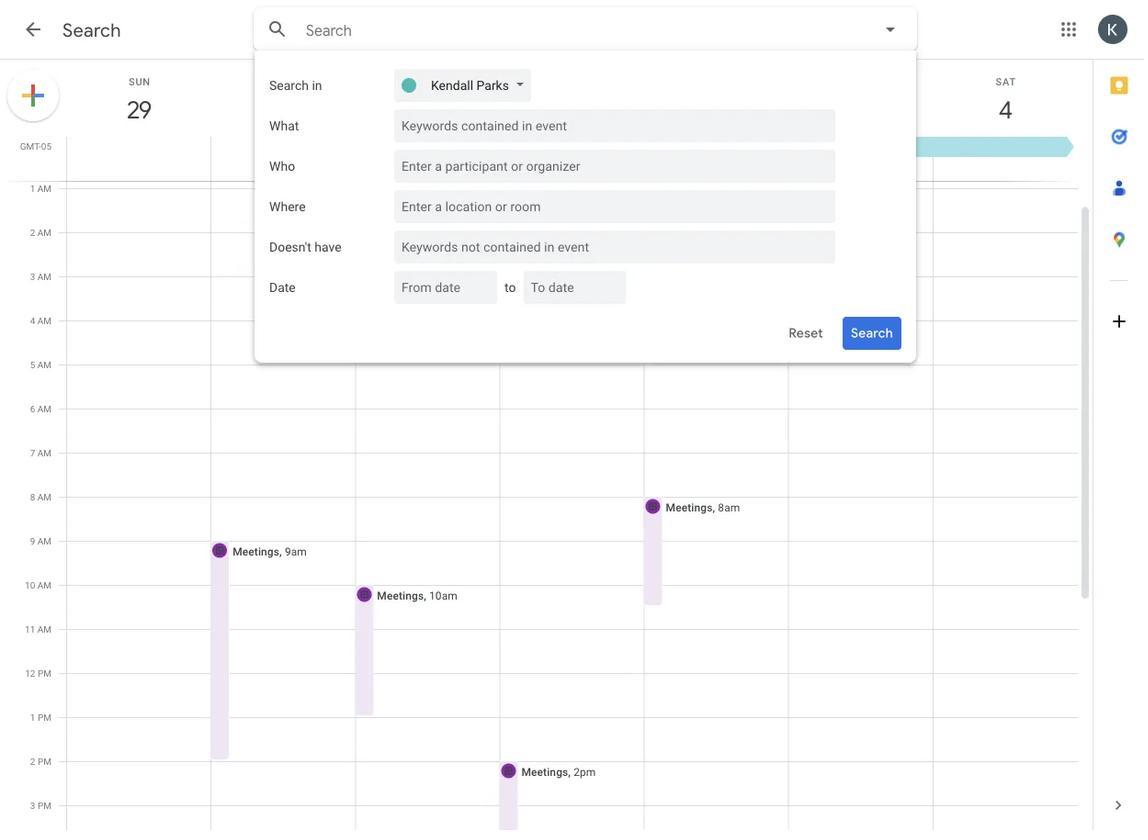 Task type: locate. For each thing, give the bounding box(es) containing it.
am for 2 am
[[37, 227, 51, 238]]

indian
[[617, 163, 647, 176]]

1 vertical spatial 3
[[30, 800, 35, 811]]

1 2 from the top
[[30, 227, 35, 238]]

meetings left 8am
[[666, 501, 713, 514]]

1 down gmt-
[[30, 183, 35, 194]]

0 vertical spatial 2
[[30, 227, 35, 238]]

, left 2pm
[[568, 766, 571, 779]]

0 horizontal spatial search
[[62, 19, 121, 42]]

first day of american indian heritage month
[[508, 163, 727, 176]]

1 for 1 am
[[30, 183, 35, 194]]

2
[[30, 227, 35, 238], [30, 756, 35, 767]]

search for search in
[[269, 78, 309, 93]]

am up the 4 am
[[37, 271, 51, 282]]

1
[[30, 183, 35, 194], [30, 712, 35, 723]]

3
[[30, 271, 35, 282], [30, 800, 35, 811]]

row containing halloween
[[59, 137, 1093, 181]]

go back image
[[22, 18, 44, 40]]

2 up 3 am
[[30, 227, 35, 238]]

am right 8
[[37, 492, 51, 503]]

, left the 10am
[[424, 589, 426, 602]]

am right 7
[[37, 447, 51, 459]]

9
[[30, 536, 35, 547]]

am down 05
[[37, 183, 51, 194]]

6 am
[[30, 403, 51, 414]]

am right 6
[[37, 403, 51, 414]]

first day of american indian heritage month button
[[500, 159, 727, 179]]

5
[[30, 359, 35, 370]]

4
[[998, 95, 1010, 125], [30, 315, 35, 326]]

To date text field
[[531, 271, 611, 304]]

am right 10
[[37, 580, 51, 591]]

am for 3 am
[[37, 271, 51, 282]]

1 down 12
[[30, 712, 35, 723]]

3 pm from the top
[[38, 756, 51, 767]]

0 horizontal spatial 4
[[30, 315, 35, 326]]

2pm
[[574, 766, 596, 779]]

None search field
[[254, 7, 917, 363]]

3 am from the top
[[37, 271, 51, 282]]

4 down sat at top right
[[998, 95, 1010, 125]]

0 vertical spatial 3
[[30, 271, 35, 282]]

2 pm from the top
[[38, 712, 51, 723]]

sat
[[996, 76, 1016, 87]]

pm down 2 pm
[[38, 800, 51, 811]]

2 up the 3 pm
[[30, 756, 35, 767]]

1 row from the top
[[59, 137, 1093, 181]]

7
[[30, 447, 35, 459]]

where
[[269, 199, 306, 214]]

8
[[30, 492, 35, 503]]

meetings
[[666, 501, 713, 514], [233, 545, 279, 558], [377, 589, 424, 602], [521, 766, 568, 779]]

american
[[567, 163, 614, 176]]

row containing meetings
[[59, 144, 1078, 832]]

row
[[59, 137, 1093, 181], [59, 144, 1078, 832]]

12 pm
[[25, 668, 51, 679]]

,
[[713, 501, 715, 514], [279, 545, 282, 558], [424, 589, 426, 602], [568, 766, 571, 779]]

1 vertical spatial search
[[269, 78, 309, 93]]

tab list
[[1093, 60, 1144, 780]]

11 am from the top
[[37, 624, 51, 635]]

, left 9am
[[279, 545, 282, 558]]

meetings for meetings , 10am
[[377, 589, 424, 602]]

1 vertical spatial 2
[[30, 756, 35, 767]]

2 1 from the top
[[30, 712, 35, 723]]

am for 10 am
[[37, 580, 51, 591]]

pm for 3 pm
[[38, 800, 51, 811]]

1 horizontal spatial search
[[269, 78, 309, 93]]

search
[[62, 19, 121, 42], [269, 78, 309, 93]]

search left in
[[269, 78, 309, 93]]

pm up 2 pm
[[38, 712, 51, 723]]

search right the go back "icon"
[[62, 19, 121, 42]]

4 link
[[985, 89, 1027, 131]]

8am
[[718, 501, 740, 514]]

meetings left the 10am
[[377, 589, 424, 602]]

5 am from the top
[[37, 359, 51, 370]]

meetings , 2pm
[[521, 766, 596, 779]]

search in
[[269, 78, 322, 93]]

am right 5
[[37, 359, 51, 370]]

1 pm from the top
[[38, 668, 51, 679]]

day
[[533, 163, 551, 176]]

pm for 12 pm
[[38, 668, 51, 679]]

none search field containing search in
[[254, 7, 917, 363]]

0 vertical spatial 4
[[998, 95, 1010, 125]]

2 row from the top
[[59, 144, 1078, 832]]

1 vertical spatial 1
[[30, 712, 35, 723]]

2 pm
[[30, 756, 51, 767]]

9 am from the top
[[37, 536, 51, 547]]

4 pm from the top
[[38, 800, 51, 811]]

3 down 2 pm
[[30, 800, 35, 811]]

am
[[37, 183, 51, 194], [37, 227, 51, 238], [37, 271, 51, 282], [37, 315, 51, 326], [37, 359, 51, 370], [37, 403, 51, 414], [37, 447, 51, 459], [37, 492, 51, 503], [37, 536, 51, 547], [37, 580, 51, 591], [37, 624, 51, 635]]

meetings left 2pm
[[521, 766, 568, 779]]

0 vertical spatial 1
[[30, 183, 35, 194]]

am down 3 am
[[37, 315, 51, 326]]

12
[[25, 668, 35, 679]]

Keywords contained in event text field
[[402, 109, 821, 142]]

9 am
[[30, 536, 51, 547]]

have
[[315, 239, 341, 255]]

4 am
[[30, 315, 51, 326]]

1 3 from the top
[[30, 271, 35, 282]]

grid containing 29
[[0, 60, 1093, 832]]

what
[[269, 118, 299, 133]]

1 horizontal spatial 4
[[998, 95, 1010, 125]]

2 am
[[30, 227, 51, 238]]

am for 9 am
[[37, 536, 51, 547]]

am up 3 am
[[37, 227, 51, 238]]

month
[[695, 163, 727, 176]]

doesn't
[[269, 239, 311, 255]]

4 am from the top
[[37, 315, 51, 326]]

am for 5 am
[[37, 359, 51, 370]]

2 2 from the top
[[30, 756, 35, 767]]

, left 8am
[[713, 501, 715, 514]]

meetings , 8am
[[666, 501, 740, 514]]

row for mon
[[59, 137, 1093, 181]]

3 am
[[30, 271, 51, 282]]

grid
[[0, 60, 1093, 832]]

1 am from the top
[[37, 183, 51, 194]]

meetings , 9am
[[233, 545, 307, 558]]

2 3 from the top
[[30, 800, 35, 811]]

first
[[508, 163, 530, 176]]

Search text field
[[306, 21, 828, 40]]

, for 10am
[[424, 589, 426, 602]]

0 vertical spatial search
[[62, 19, 121, 42]]

10am
[[429, 589, 458, 602]]

1 vertical spatial 4
[[30, 315, 35, 326]]

sun
[[129, 76, 151, 87]]

10 am from the top
[[37, 580, 51, 591]]

pm
[[38, 668, 51, 679], [38, 712, 51, 723], [38, 756, 51, 767], [38, 800, 51, 811]]

meetings for meetings , 9am
[[233, 545, 279, 558]]

1 1 from the top
[[30, 183, 35, 194]]

meetings , 10am
[[377, 589, 458, 602]]

, for 9am
[[279, 545, 282, 558]]

8 am from the top
[[37, 492, 51, 503]]

am right 11
[[37, 624, 51, 635]]

2 am from the top
[[37, 227, 51, 238]]

pm for 2 pm
[[38, 756, 51, 767]]

pm up the 3 pm
[[38, 756, 51, 767]]

6 am from the top
[[37, 403, 51, 414]]

in
[[312, 78, 322, 93]]

Keywords not contained in event text field
[[402, 231, 821, 264]]

4 up 5
[[30, 315, 35, 326]]

meetings left 9am
[[233, 545, 279, 558]]

3 for 3 am
[[30, 271, 35, 282]]

am right 9
[[37, 536, 51, 547]]

3 up the 4 am
[[30, 271, 35, 282]]

pm right 12
[[38, 668, 51, 679]]

cell
[[67, 137, 211, 181], [211, 137, 356, 181], [500, 137, 1077, 181], [644, 137, 788, 181], [788, 137, 933, 181], [933, 137, 1077, 181], [67, 144, 211, 832], [210, 144, 356, 832], [354, 144, 500, 832], [498, 144, 645, 832], [643, 144, 789, 832], [789, 144, 933, 832], [933, 144, 1078, 832]]

mon
[[271, 76, 297, 87]]

7 am from the top
[[37, 447, 51, 459]]

kendall
[[431, 78, 473, 93]]



Task type: describe. For each thing, give the bounding box(es) containing it.
3 for 3 pm
[[30, 800, 35, 811]]

search heading
[[62, 19, 121, 42]]

am for 8 am
[[37, 492, 51, 503]]

meetings for meetings , 8am
[[666, 501, 713, 514]]

of
[[554, 163, 564, 176]]

1 pm
[[30, 712, 51, 723]]

, for 2pm
[[568, 766, 571, 779]]

3 pm
[[30, 800, 51, 811]]

pm for 1 pm
[[38, 712, 51, 723]]

10 am
[[25, 580, 51, 591]]

am for 4 am
[[37, 315, 51, 326]]

search options image
[[872, 11, 909, 48]]

vacation
[[508, 141, 552, 153]]

cell containing vacation
[[500, 137, 1077, 181]]

9am
[[285, 545, 307, 558]]

6
[[30, 403, 35, 414]]

1 for 1 pm
[[30, 712, 35, 723]]

11 am
[[25, 624, 51, 635]]

5 am
[[30, 359, 51, 370]]

1 am
[[30, 183, 51, 194]]

to
[[504, 280, 516, 295]]

doesn't have
[[269, 239, 341, 255]]

vacation button
[[500, 137, 1077, 157]]

05
[[41, 141, 51, 152]]

meetings for meetings , 2pm
[[521, 766, 568, 779]]

kendall parks
[[431, 78, 509, 93]]

am for 1 am
[[37, 183, 51, 194]]

11
[[25, 624, 35, 635]]

heritage
[[650, 163, 692, 176]]

am for 11 am
[[37, 624, 51, 635]]

8 am
[[30, 492, 51, 503]]

, for 8am
[[713, 501, 715, 514]]

sun 29
[[126, 76, 151, 125]]

29
[[126, 95, 150, 125]]

parks
[[476, 78, 509, 93]]

row for 2 am
[[59, 144, 1078, 832]]

Enter a location or room text field
[[402, 190, 821, 223]]

From date text field
[[402, 271, 482, 304]]

search image
[[259, 11, 296, 48]]

2 for 2 pm
[[30, 756, 35, 767]]

am for 7 am
[[37, 447, 51, 459]]

search for search
[[62, 19, 121, 42]]

Enter a participant or organizer text field
[[402, 150, 821, 183]]

10
[[25, 580, 35, 591]]

2 for 2 am
[[30, 227, 35, 238]]

sat 4
[[996, 76, 1016, 125]]

who
[[269, 159, 295, 174]]

halloween
[[364, 141, 416, 153]]

29 link
[[118, 89, 160, 131]]

4 inside sat 4
[[998, 95, 1010, 125]]

halloween button
[[356, 137, 489, 157]]

am for 6 am
[[37, 403, 51, 414]]

gmt-05
[[20, 141, 51, 152]]

gmt-
[[20, 141, 41, 152]]

date
[[269, 280, 296, 295]]

7 am
[[30, 447, 51, 459]]



Task type: vqa. For each thing, say whether or not it's contained in the screenshot.
First
yes



